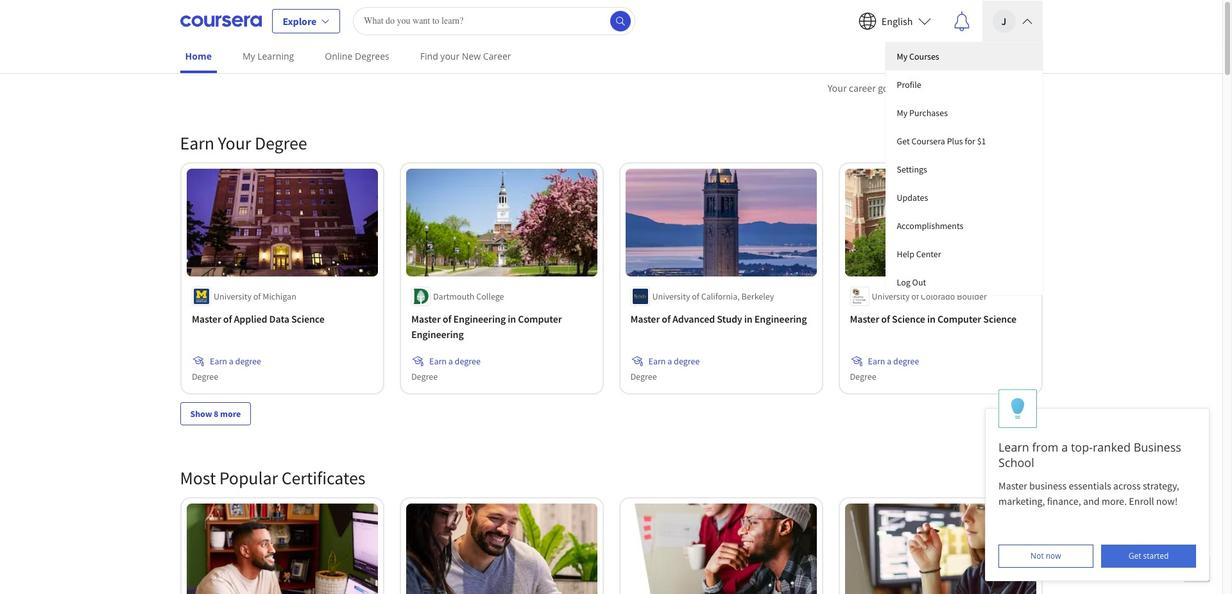 Task type: locate. For each thing, give the bounding box(es) containing it.
university down log
[[872, 290, 910, 302]]

engineering down 'berkeley'
[[755, 312, 807, 325]]

1 earn a degree from the left
[[210, 355, 261, 367]]

1 in from the left
[[507, 312, 516, 325]]

1 university from the left
[[213, 290, 251, 302]]

applied
[[234, 312, 267, 325]]

main content
[[0, 65, 1223, 594]]

of
[[253, 290, 261, 302], [692, 290, 699, 302], [911, 290, 919, 302], [223, 312, 232, 325], [442, 312, 451, 325], [662, 312, 671, 325], [881, 312, 890, 325]]

of for advanced
[[662, 312, 671, 325]]

colorado
[[921, 290, 955, 302]]

get for get started
[[1129, 551, 1141, 562]]

my left courses
[[897, 50, 908, 62]]

university of colorado boulder
[[872, 290, 987, 302]]

0 horizontal spatial computer
[[518, 312, 562, 325]]

home link
[[180, 42, 217, 73]]

log out button
[[885, 268, 1043, 295]]

degree for advanced
[[674, 355, 700, 367]]

help
[[897, 248, 914, 260]]

lightbulb tip image
[[1011, 398, 1025, 420]]

0 horizontal spatial your
[[218, 132, 251, 155]]

1 horizontal spatial university
[[652, 290, 690, 302]]

4 earn a degree from the left
[[868, 355, 919, 367]]

your
[[828, 82, 847, 94], [218, 132, 251, 155]]

university
[[213, 290, 251, 302], [652, 290, 690, 302], [872, 290, 910, 302]]

my for my courses
[[897, 50, 908, 62]]

get left started
[[1129, 551, 1141, 562]]

engineering
[[453, 312, 506, 325], [755, 312, 807, 325], [411, 328, 463, 341]]

earn a degree down master of engineering in computer engineering at the bottom left of the page
[[429, 355, 480, 367]]

3 earn a degree from the left
[[649, 355, 700, 367]]

get coursera plus for $1 link
[[885, 127, 1043, 155]]

profile
[[897, 79, 921, 90]]

now
[[1046, 551, 1061, 562]]

of left applied
[[223, 312, 232, 325]]

degree for master of science in computer science
[[850, 371, 876, 382]]

in
[[507, 312, 516, 325], [744, 312, 753, 325], [927, 312, 936, 325]]

my left learning
[[243, 50, 255, 62]]

my learning
[[243, 50, 294, 62]]

master inside master of engineering in computer engineering
[[411, 312, 440, 325]]

help center
[[897, 248, 941, 260]]

more.
[[1102, 495, 1127, 508]]

a for applied
[[229, 355, 233, 367]]

degree down master of engineering in computer engineering at the bottom left of the page
[[454, 355, 480, 367]]

not
[[1031, 551, 1044, 562]]

data
[[269, 312, 289, 325]]

computer for science
[[938, 312, 981, 325]]

of for colorado
[[911, 290, 919, 302]]

None search field
[[353, 7, 635, 35]]

degree down applied
[[235, 355, 261, 367]]

1 horizontal spatial in
[[744, 312, 753, 325]]

3 university from the left
[[872, 290, 910, 302]]

engineering down dartmouth
[[411, 328, 463, 341]]

science down university of colorado boulder
[[892, 312, 925, 325]]

earn a degree down advanced
[[649, 355, 700, 367]]

top-
[[1071, 440, 1093, 455]]

of down university of colorado boulder
[[881, 312, 890, 325]]

my
[[243, 50, 255, 62], [897, 50, 908, 62], [897, 107, 908, 118]]

from
[[1032, 440, 1059, 455]]

my purchases
[[897, 107, 948, 118]]

science right the data
[[291, 312, 324, 325]]

dartmouth college
[[433, 290, 504, 302]]

study
[[717, 312, 742, 325]]

line chart image
[[854, 153, 869, 169]]

of for michigan
[[253, 290, 261, 302]]

master of science in computer science
[[850, 312, 1017, 325]]

of down the log out
[[911, 290, 919, 302]]

career
[[849, 82, 876, 94]]

master of engineering in computer engineering link
[[411, 311, 592, 342]]

of left michigan
[[253, 290, 261, 302]]

2 computer from the left
[[938, 312, 981, 325]]

earn your degree
[[180, 132, 307, 155]]

of down dartmouth
[[442, 312, 451, 325]]

master inside 'link'
[[192, 312, 221, 325]]

log out
[[897, 276, 926, 288]]

1 science from the left
[[291, 312, 324, 325]]

earn a degree down applied
[[210, 355, 261, 367]]

show
[[190, 408, 212, 419]]

0 horizontal spatial in
[[507, 312, 516, 325]]

master for master business essentials across strategy, marketing, finance, and more. enroll now!
[[999, 479, 1027, 492]]

a
[[229, 355, 233, 367], [448, 355, 453, 367], [668, 355, 672, 367], [887, 355, 892, 367], [1062, 440, 1068, 455]]

master of advanced study in engineering link
[[631, 311, 812, 326]]

california,
[[701, 290, 740, 302]]

enroll
[[1129, 495, 1154, 508]]

a for advanced
[[668, 355, 672, 367]]

of for applied
[[223, 312, 232, 325]]

0 vertical spatial get
[[897, 135, 910, 147]]

in inside master of engineering in computer engineering
[[507, 312, 516, 325]]

earn a degree down master of science in computer science
[[868, 355, 919, 367]]

What do you want to learn? text field
[[353, 7, 635, 35]]

earn
[[180, 132, 214, 155], [210, 355, 227, 367], [429, 355, 446, 367], [649, 355, 666, 367], [868, 355, 885, 367]]

0 horizontal spatial university
[[213, 290, 251, 302]]

earn a degree
[[210, 355, 261, 367], [429, 355, 480, 367], [649, 355, 700, 367], [868, 355, 919, 367]]

my down is
[[897, 107, 908, 118]]

get coursera plus for $1
[[897, 135, 986, 147]]

learn
[[999, 440, 1029, 455]]

science down boulder
[[983, 312, 1017, 325]]

of inside master of engineering in computer engineering
[[442, 312, 451, 325]]

master for master of applied data science
[[192, 312, 221, 325]]

settings link
[[885, 155, 1043, 183]]

master of science in computer science link
[[850, 311, 1031, 326]]

get left coursera
[[897, 135, 910, 147]]

engineering for master of engineering in computer engineering
[[411, 328, 463, 341]]

most
[[180, 466, 216, 489]]

0 horizontal spatial science
[[291, 312, 324, 325]]

3 in from the left
[[927, 312, 936, 325]]

get started link
[[1101, 545, 1196, 568]]

engineering down college
[[453, 312, 506, 325]]

of for science
[[881, 312, 890, 325]]

2 science from the left
[[892, 312, 925, 325]]

of left advanced
[[662, 312, 671, 325]]

4 degree from the left
[[893, 355, 919, 367]]

get inside j menu
[[897, 135, 910, 147]]

0 vertical spatial your
[[828, 82, 847, 94]]

1 degree from the left
[[235, 355, 261, 367]]

science
[[291, 312, 324, 325], [892, 312, 925, 325], [983, 312, 1017, 325]]

degree down advanced
[[674, 355, 700, 367]]

2 horizontal spatial in
[[927, 312, 936, 325]]

earn a degree for applied
[[210, 355, 261, 367]]

english button
[[848, 0, 941, 41]]

2 university from the left
[[652, 290, 690, 302]]

my inside my learning link
[[243, 50, 255, 62]]

university up advanced
[[652, 290, 690, 302]]

plus
[[947, 135, 963, 147]]

degree for master of applied data science
[[192, 371, 218, 382]]

2 degree from the left
[[454, 355, 480, 367]]

degree down master of science in computer science
[[893, 355, 919, 367]]

essentials
[[1069, 479, 1111, 492]]

my for my learning
[[243, 50, 255, 62]]

degree
[[255, 132, 307, 155], [192, 371, 218, 382], [411, 371, 437, 382], [631, 371, 657, 382], [850, 371, 876, 382]]

1 horizontal spatial get
[[1129, 551, 1141, 562]]

of up advanced
[[692, 290, 699, 302]]

2 horizontal spatial university
[[872, 290, 910, 302]]

online degrees
[[325, 50, 389, 62]]

advanced
[[673, 312, 715, 325]]

computer inside master of engineering in computer engineering
[[518, 312, 562, 325]]

find your new career link
[[415, 42, 516, 71]]

2 earn a degree from the left
[[429, 355, 480, 367]]

out
[[912, 276, 926, 288]]

master of applied data science
[[192, 312, 324, 325]]

my inside the 'my courses' link
[[897, 50, 908, 62]]

degree for applied
[[235, 355, 261, 367]]

university for applied
[[213, 290, 251, 302]]

your inside earn your degree collection element
[[218, 132, 251, 155]]

3 degree from the left
[[674, 355, 700, 367]]

of inside 'link'
[[223, 312, 232, 325]]

get inside alice element
[[1129, 551, 1141, 562]]

finance,
[[1047, 495, 1081, 508]]

master for master of engineering in computer engineering
[[411, 312, 440, 325]]

master for master of science in computer science
[[850, 312, 879, 325]]

main content containing earn your degree
[[0, 65, 1223, 594]]

1 horizontal spatial computer
[[938, 312, 981, 325]]

earn a degree for advanced
[[649, 355, 700, 367]]

computer inside master of science in computer science link
[[938, 312, 981, 325]]

my inside my purchases link
[[897, 107, 908, 118]]

university up applied
[[213, 290, 251, 302]]

1 computer from the left
[[518, 312, 562, 325]]

started
[[1143, 551, 1169, 562]]

1 vertical spatial get
[[1129, 551, 1141, 562]]

more
[[220, 408, 241, 419]]

get
[[897, 135, 910, 147], [1129, 551, 1141, 562]]

0 horizontal spatial get
[[897, 135, 910, 147]]

get for get coursera plus for $1
[[897, 135, 910, 147]]

my courses link
[[885, 42, 1043, 70]]

1 horizontal spatial your
[[828, 82, 847, 94]]

1 horizontal spatial science
[[892, 312, 925, 325]]

2 horizontal spatial science
[[983, 312, 1017, 325]]

master inside master business essentials across strategy, marketing, finance, and more. enroll now!
[[999, 479, 1027, 492]]

find your new career
[[420, 50, 511, 62]]

science inside 'link'
[[291, 312, 324, 325]]

earn for master of engineering in computer engineering
[[429, 355, 446, 367]]

1 vertical spatial your
[[218, 132, 251, 155]]

master of applied data science link
[[192, 311, 373, 326]]



Task type: describe. For each thing, give the bounding box(es) containing it.
earn for master of applied data science
[[210, 355, 227, 367]]

degree for master of engineering in computer engineering
[[411, 371, 437, 382]]

master of advanced study in engineering
[[631, 312, 807, 325]]

college
[[476, 290, 504, 302]]

boulder
[[957, 290, 987, 302]]

dartmouth
[[433, 290, 474, 302]]

master business essentials across strategy, marketing, finance, and more. enroll now!
[[999, 479, 1182, 508]]

not now button
[[999, 545, 1093, 568]]

j
[[1002, 14, 1007, 27]]

updates link
[[885, 183, 1043, 211]]

degree for engineering
[[454, 355, 480, 367]]

earn a degree for science
[[868, 355, 919, 367]]

master for master of advanced study in engineering
[[631, 312, 660, 325]]

popular
[[219, 466, 278, 489]]

goal
[[878, 82, 896, 94]]

earn your degree collection element
[[172, 111, 1050, 446]]

most popular certificates collection element
[[172, 446, 1050, 594]]

accomplishments link
[[885, 211, 1043, 240]]

earn for master of science in computer science
[[868, 355, 885, 367]]

j menu
[[885, 42, 1043, 295]]

across
[[1113, 479, 1141, 492]]

online
[[325, 50, 353, 62]]

berkeley
[[742, 290, 774, 302]]

career
[[483, 50, 511, 62]]

in for master of engineering in computer engineering
[[507, 312, 516, 325]]

coursera
[[912, 135, 945, 147]]

purchases
[[909, 107, 948, 118]]

log
[[897, 276, 911, 288]]

find
[[420, 50, 438, 62]]

profile link
[[885, 70, 1043, 99]]

business
[[1134, 440, 1181, 455]]

degree for master of advanced study in engineering
[[631, 371, 657, 382]]

3 science from the left
[[983, 312, 1017, 325]]

a inside learn from a top-ranked business school
[[1062, 440, 1068, 455]]

learning
[[258, 50, 294, 62]]

a for science
[[887, 355, 892, 367]]

explore button
[[272, 9, 340, 33]]

8
[[214, 408, 218, 419]]

repeat image
[[854, 176, 869, 192]]

2 in from the left
[[744, 312, 753, 325]]

online degrees link
[[320, 42, 395, 71]]

english
[[882, 14, 913, 27]]

marketing,
[[999, 495, 1045, 508]]

$1
[[977, 135, 986, 147]]

degrees
[[355, 50, 389, 62]]

pending
[[907, 82, 944, 94]]

my purchases link
[[885, 99, 1043, 127]]

help center link
[[885, 240, 1043, 268]]

learn from a top-ranked business school
[[999, 440, 1181, 470]]

new
[[462, 50, 481, 62]]

explore
[[283, 14, 317, 27]]

of for california,
[[692, 290, 699, 302]]

is
[[898, 82, 905, 94]]

business
[[1029, 479, 1067, 492]]

my courses
[[897, 50, 939, 62]]

school
[[999, 455, 1034, 470]]

computer for engineering
[[518, 312, 562, 325]]

your career goal is pending
[[828, 82, 944, 94]]

coursera image
[[180, 11, 262, 31]]

university of california, berkeley
[[652, 290, 774, 302]]

university for science
[[872, 290, 910, 302]]

most popular certificates
[[180, 466, 365, 489]]

alice element
[[985, 390, 1210, 581]]

earn a degree for engineering
[[429, 355, 480, 367]]

accomplishments
[[897, 220, 964, 231]]

center
[[916, 248, 941, 260]]

settings
[[897, 163, 927, 175]]

and
[[1083, 495, 1100, 508]]

for
[[965, 135, 975, 147]]

your
[[440, 50, 460, 62]]

help center image
[[1189, 561, 1205, 576]]

j button
[[982, 0, 1043, 41]]

of for engineering
[[442, 312, 451, 325]]

in for master of science in computer science
[[927, 312, 936, 325]]

not now
[[1031, 551, 1061, 562]]

earn for master of advanced study in engineering
[[649, 355, 666, 367]]

get started
[[1129, 551, 1169, 562]]

courses
[[909, 50, 939, 62]]

a for engineering
[[448, 355, 453, 367]]

ranked
[[1093, 440, 1131, 455]]

show 8 more
[[190, 408, 241, 419]]

michigan
[[262, 290, 296, 302]]

master of engineering in computer engineering
[[411, 312, 562, 341]]

my learning link
[[237, 42, 299, 71]]

now!
[[1156, 495, 1178, 508]]

my for my purchases
[[897, 107, 908, 118]]

degree for science
[[893, 355, 919, 367]]

university for advanced
[[652, 290, 690, 302]]

strategy,
[[1143, 479, 1180, 492]]

certificates
[[282, 466, 365, 489]]

show 8 more button
[[180, 402, 251, 425]]

university of michigan
[[213, 290, 296, 302]]

engineering for master of advanced study in engineering
[[755, 312, 807, 325]]

smile image
[[854, 200, 869, 215]]

updates
[[897, 192, 928, 203]]



Task type: vqa. For each thing, say whether or not it's contained in the screenshot.
4th degree from right
yes



